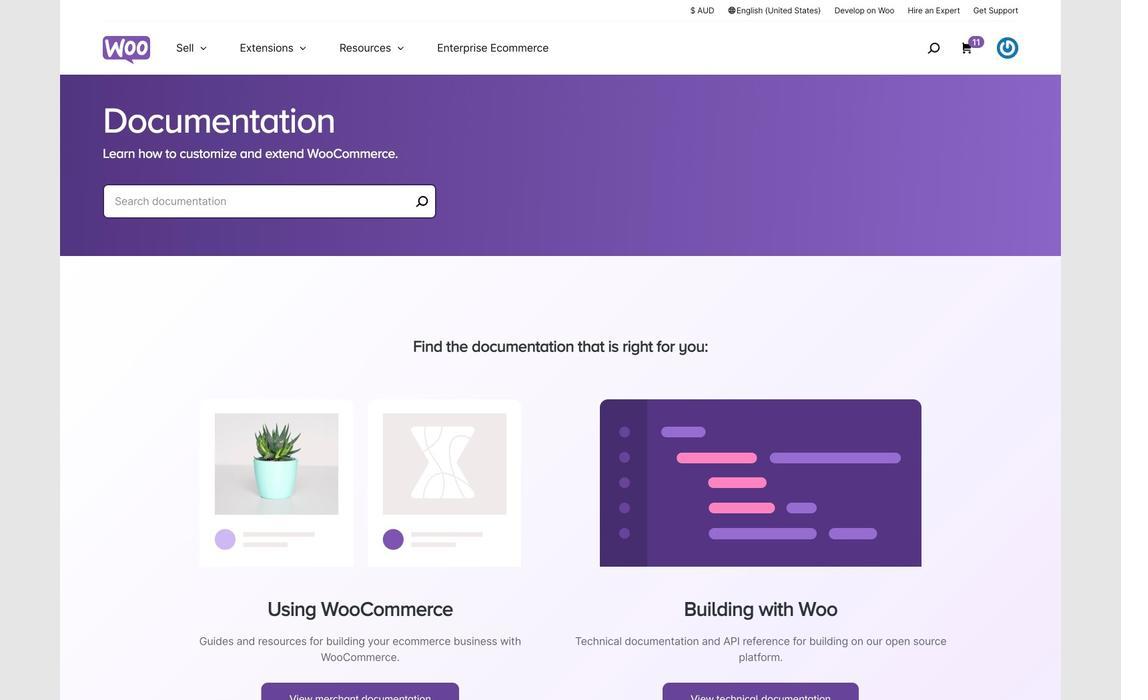 Task type: locate. For each thing, give the bounding box(es) containing it.
illustration of lines of development code image
[[600, 400, 922, 567]]

service navigation menu element
[[899, 26, 1019, 70]]

illustration of two product cards, with a plan and an abstract shape image
[[200, 400, 521, 567]]

None search field
[[103, 184, 437, 235]]



Task type: vqa. For each thing, say whether or not it's contained in the screenshot.
the leftmost 'Feed'
no



Task type: describe. For each thing, give the bounding box(es) containing it.
open account menu image
[[997, 37, 1019, 59]]

search image
[[923, 37, 945, 59]]

Search documentation search field
[[115, 192, 411, 211]]



